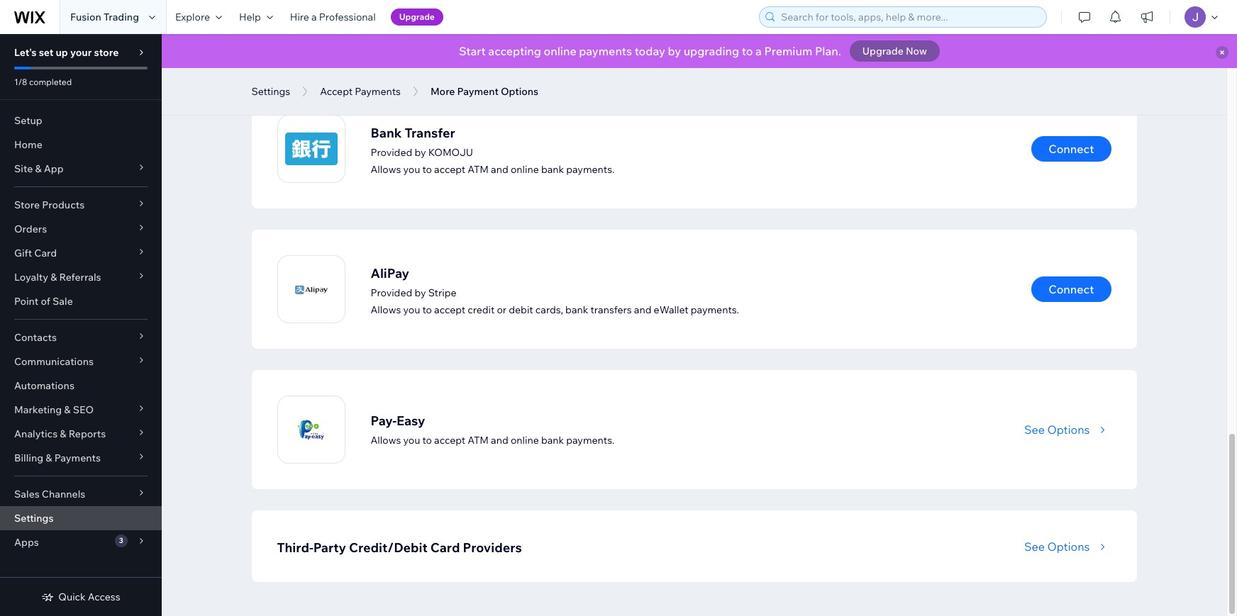 Task type: vqa. For each thing, say whether or not it's contained in the screenshot.
"Real-"
no



Task type: describe. For each thing, give the bounding box(es) containing it.
loyalty
[[14, 271, 48, 284]]

to inside pay-easy allows you to accept atm and online bank payments.
[[423, 434, 432, 447]]

third-
[[277, 540, 314, 557]]

analytics & reports
[[14, 428, 106, 441]]

credit/debit
[[349, 540, 428, 557]]

see for 1st 'see options' button
[[1025, 423, 1046, 437]]

& for analytics
[[60, 428, 66, 441]]

upgrade now
[[863, 45, 928, 57]]

communications
[[14, 356, 94, 368]]

1/8 completed
[[14, 77, 72, 87]]

start
[[459, 44, 486, 58]]

provided inside alipay provided by stripe allows you to accept credit or debit cards, bank transfers and ewallet payments.
[[371, 286, 413, 299]]

settings for settings button at the left of page
[[252, 85, 290, 98]]

by inside alert
[[668, 44, 681, 58]]

channels
[[42, 488, 85, 501]]

hire
[[290, 11, 309, 23]]

payments. inside pay-easy allows you to accept atm and online bank payments.
[[567, 434, 615, 447]]

products
[[42, 199, 85, 212]]

quick access
[[58, 591, 120, 604]]

loyalty & referrals button
[[0, 265, 162, 290]]

& for billing
[[46, 452, 52, 465]]

payments. inside alipay provided by stripe allows you to accept credit or debit cards, bank transfers and ewallet payments.
[[691, 303, 740, 316]]

contacts button
[[0, 326, 162, 350]]

bank for transfer
[[542, 163, 564, 176]]

2 see options button from the top
[[1025, 538, 1112, 555]]

1 vertical spatial card
[[431, 540, 460, 557]]

sales channels button
[[0, 483, 162, 507]]

and inside alipay provided by stripe allows you to accept credit or debit cards, bank transfers and ewallet payments.
[[634, 303, 652, 316]]

marketing & seo
[[14, 404, 94, 417]]

more
[[431, 85, 455, 98]]

upgrade now button
[[850, 40, 941, 62]]

komoju
[[428, 146, 473, 159]]

marketing & seo button
[[0, 398, 162, 422]]

credit
[[468, 303, 495, 316]]

store
[[14, 199, 40, 212]]

cards,
[[536, 303, 564, 316]]

analytics & reports button
[[0, 422, 162, 446]]

plan.
[[816, 44, 842, 58]]

orders button
[[0, 217, 162, 241]]

upgrade for upgrade now
[[863, 45, 904, 57]]

you inside alipay provided by stripe allows you to accept credit or debit cards, bank transfers and ewallet payments.
[[403, 303, 420, 316]]

1 vertical spatial options
[[1048, 423, 1091, 437]]

let's
[[14, 46, 37, 59]]

home link
[[0, 133, 162, 157]]

connect button for bank transfer
[[1032, 136, 1112, 162]]

point of sale
[[14, 295, 73, 308]]

seo
[[73, 404, 94, 417]]

and inside pay-easy allows you to accept atm and online bank payments.
[[491, 434, 509, 447]]

now
[[906, 45, 928, 57]]

quick access button
[[41, 591, 120, 604]]

point of sale link
[[0, 290, 162, 314]]

automations
[[14, 380, 74, 393]]

& for site
[[35, 163, 42, 175]]

of
[[41, 295, 50, 308]]

store products
[[14, 199, 85, 212]]

sale
[[53, 295, 73, 308]]

atm inside pay-easy allows you to accept atm and online bank payments.
[[468, 434, 489, 447]]

home
[[14, 138, 42, 151]]

accepting
[[489, 44, 542, 58]]

1 see options from the top
[[1025, 423, 1091, 437]]

payments inside button
[[355, 85, 401, 98]]

or
[[497, 303, 507, 316]]

online inside bank transfer provided by komoju allows you to accept atm and online bank payments.
[[511, 163, 539, 176]]

alipay provided by stripe allows you to accept credit or debit cards, bank transfers and ewallet payments.
[[371, 265, 740, 316]]

setup
[[14, 114, 42, 127]]

pay-
[[371, 413, 397, 429]]

connect for bank transfer
[[1049, 142, 1095, 156]]

payments inside popup button
[[54, 452, 101, 465]]

stripe
[[428, 286, 457, 299]]

sales channels
[[14, 488, 85, 501]]

to inside bank transfer provided by komoju allows you to accept atm and online bank payments.
[[423, 163, 432, 176]]

contacts
[[14, 331, 57, 344]]

marketing
[[14, 404, 62, 417]]

alipay
[[371, 265, 410, 281]]

bank transfer provided by komoju allows you to accept atm and online bank payments.
[[371, 125, 615, 176]]

2 see options from the top
[[1025, 540, 1091, 554]]

settings for settings link
[[14, 512, 54, 525]]

setup link
[[0, 109, 162, 133]]

more payment options button
[[424, 81, 546, 102]]

app
[[44, 163, 64, 175]]

apps
[[14, 537, 39, 549]]

1 see options button from the top
[[1025, 422, 1112, 439]]

point
[[14, 295, 39, 308]]

upgrading
[[684, 44, 740, 58]]

allows inside alipay provided by stripe allows you to accept credit or debit cards, bank transfers and ewallet payments.
[[371, 303, 401, 316]]

communications button
[[0, 350, 162, 374]]

transfer
[[405, 125, 455, 141]]

sales
[[14, 488, 40, 501]]

debit
[[509, 303, 534, 316]]

0 horizontal spatial a
[[312, 11, 317, 23]]

party
[[314, 540, 346, 557]]

online inside pay-easy allows you to accept atm and online bank payments.
[[511, 434, 539, 447]]

payment
[[458, 85, 499, 98]]

accept inside alipay provided by stripe allows you to accept credit or debit cards, bank transfers and ewallet payments.
[[434, 303, 466, 316]]

online inside alert
[[544, 44, 577, 58]]

ewallet
[[654, 303, 689, 316]]

set
[[39, 46, 53, 59]]

3
[[119, 537, 123, 546]]

upgrade button
[[391, 9, 444, 26]]

to inside alipay provided by stripe allows you to accept credit or debit cards, bank transfers and ewallet payments.
[[423, 303, 432, 316]]



Task type: locate. For each thing, give the bounding box(es) containing it.
fusion trading
[[70, 11, 139, 23]]

0 vertical spatial by
[[668, 44, 681, 58]]

& for marketing
[[64, 404, 71, 417]]

to
[[742, 44, 753, 58], [423, 163, 432, 176], [423, 303, 432, 316], [423, 434, 432, 447]]

settings button
[[245, 81, 298, 102]]

2 vertical spatial accept
[[434, 434, 466, 447]]

1 atm from the top
[[468, 163, 489, 176]]

professional
[[319, 11, 376, 23]]

site & app button
[[0, 157, 162, 181]]

2 accept from the top
[[434, 303, 466, 316]]

payments. inside bank transfer provided by komoju allows you to accept atm and online bank payments.
[[567, 163, 615, 176]]

bank for provided
[[566, 303, 589, 316]]

1 horizontal spatial settings
[[252, 85, 290, 98]]

by inside alipay provided by stripe allows you to accept credit or debit cards, bank transfers and ewallet payments.
[[415, 286, 426, 299]]

1 you from the top
[[403, 163, 420, 176]]

see for second 'see options' button from the top of the page
[[1025, 540, 1046, 554]]

1 vertical spatial payments
[[54, 452, 101, 465]]

settings left accept
[[252, 85, 290, 98]]

0 vertical spatial connect
[[1049, 142, 1095, 156]]

payments down analytics & reports dropdown button
[[54, 452, 101, 465]]

settings down sales
[[14, 512, 54, 525]]

1 vertical spatial payments.
[[691, 303, 740, 316]]

to down komoju
[[423, 163, 432, 176]]

allows down alipay at top
[[371, 303, 401, 316]]

help button
[[231, 0, 282, 34]]

accept inside pay-easy allows you to accept atm and online bank payments.
[[434, 434, 466, 447]]

connect for alipay
[[1049, 283, 1095, 297]]

to inside 'start accepting online payments today by upgrading to a premium plan.' alert
[[742, 44, 753, 58]]

2 vertical spatial and
[[491, 434, 509, 447]]

start accepting online payments today by upgrading to a premium plan. alert
[[162, 34, 1238, 68]]

& right the loyalty
[[50, 271, 57, 284]]

sidebar element
[[0, 34, 162, 617]]

0 vertical spatial you
[[403, 163, 420, 176]]

bank inside bank transfer provided by komoju allows you to accept atm and online bank payments.
[[542, 163, 564, 176]]

third-party credit/debit card providers
[[277, 540, 522, 557]]

0 horizontal spatial card
[[34, 247, 57, 260]]

1 vertical spatial allows
[[371, 303, 401, 316]]

upgrade right professional
[[399, 11, 435, 22]]

start accepting online payments today by upgrading to a premium plan.
[[459, 44, 842, 58]]

1 vertical spatial online
[[511, 163, 539, 176]]

upgrade inside 'start accepting online payments today by upgrading to a premium plan.' alert
[[863, 45, 904, 57]]

2 vertical spatial by
[[415, 286, 426, 299]]

trading
[[104, 11, 139, 23]]

online
[[544, 44, 577, 58], [511, 163, 539, 176], [511, 434, 539, 447]]

bank inside alipay provided by stripe allows you to accept credit or debit cards, bank transfers and ewallet payments.
[[566, 303, 589, 316]]

your
[[70, 46, 92, 59]]

0 vertical spatial payments.
[[567, 163, 615, 176]]

1 vertical spatial connect
[[1049, 283, 1095, 297]]

1 vertical spatial you
[[403, 303, 420, 316]]

provided down bank
[[371, 146, 413, 159]]

2 vertical spatial allows
[[371, 434, 401, 447]]

3 allows from the top
[[371, 434, 401, 447]]

fusion
[[70, 11, 101, 23]]

by right today at the right of the page
[[668, 44, 681, 58]]

hire a professional
[[290, 11, 376, 23]]

1 vertical spatial see options
[[1025, 540, 1091, 554]]

by down transfer
[[415, 146, 426, 159]]

hire a professional link
[[282, 0, 384, 34]]

billing
[[14, 452, 43, 465]]

accept payments button
[[313, 81, 408, 102]]

gift card button
[[0, 241, 162, 265]]

1 connect from the top
[[1049, 142, 1095, 156]]

help
[[239, 11, 261, 23]]

1 vertical spatial provided
[[371, 286, 413, 299]]

accept payments
[[320, 85, 401, 98]]

1 horizontal spatial upgrade
[[863, 45, 904, 57]]

1 horizontal spatial a
[[756, 44, 762, 58]]

1 vertical spatial atm
[[468, 434, 489, 447]]

upgrade left the now at the right top
[[863, 45, 904, 57]]

premium
[[765, 44, 813, 58]]

easy
[[397, 413, 425, 429]]

store
[[94, 46, 119, 59]]

card right gift
[[34, 247, 57, 260]]

up
[[56, 46, 68, 59]]

2 vertical spatial options
[[1048, 540, 1091, 554]]

1 vertical spatial bank
[[566, 303, 589, 316]]

pay-easy allows you to accept atm and online bank payments.
[[371, 413, 615, 447]]

0 horizontal spatial payments
[[54, 452, 101, 465]]

allows inside pay-easy allows you to accept atm and online bank payments.
[[371, 434, 401, 447]]

2 connect button from the top
[[1032, 277, 1112, 302]]

settings inside button
[[252, 85, 290, 98]]

completed
[[29, 77, 72, 87]]

allows down the pay-
[[371, 434, 401, 447]]

site
[[14, 163, 33, 175]]

a
[[312, 11, 317, 23], [756, 44, 762, 58]]

let's set up your store
[[14, 46, 119, 59]]

store products button
[[0, 193, 162, 217]]

0 vertical spatial see options
[[1025, 423, 1091, 437]]

access
[[88, 591, 120, 604]]

card left providers
[[431, 540, 460, 557]]

0 vertical spatial a
[[312, 11, 317, 23]]

0 vertical spatial options
[[501, 85, 539, 98]]

1 vertical spatial a
[[756, 44, 762, 58]]

accept
[[320, 85, 353, 98]]

1 allows from the top
[[371, 163, 401, 176]]

you inside bank transfer provided by komoju allows you to accept atm and online bank payments.
[[403, 163, 420, 176]]

2 atm from the top
[[468, 434, 489, 447]]

0 vertical spatial upgrade
[[399, 11, 435, 22]]

and
[[491, 163, 509, 176], [634, 303, 652, 316], [491, 434, 509, 447]]

0 vertical spatial settings
[[252, 85, 290, 98]]

1 vertical spatial see
[[1025, 540, 1046, 554]]

2 vertical spatial you
[[403, 434, 420, 447]]

settings link
[[0, 507, 162, 531]]

0 vertical spatial see
[[1025, 423, 1046, 437]]

provided inside bank transfer provided by komoju allows you to accept atm and online bank payments.
[[371, 146, 413, 159]]

1 vertical spatial connect button
[[1032, 277, 1112, 302]]

0 vertical spatial bank
[[542, 163, 564, 176]]

payments right accept
[[355, 85, 401, 98]]

to right upgrading
[[742, 44, 753, 58]]

1 horizontal spatial card
[[431, 540, 460, 557]]

you down alipay at top
[[403, 303, 420, 316]]

1 vertical spatial by
[[415, 146, 426, 159]]

automations link
[[0, 374, 162, 398]]

billing & payments button
[[0, 446, 162, 471]]

a inside alert
[[756, 44, 762, 58]]

2 vertical spatial online
[[511, 434, 539, 447]]

0 vertical spatial allows
[[371, 163, 401, 176]]

2 see from the top
[[1025, 540, 1046, 554]]

options
[[501, 85, 539, 98], [1048, 423, 1091, 437], [1048, 540, 1091, 554]]

3 you from the top
[[403, 434, 420, 447]]

today
[[635, 44, 666, 58]]

by inside bank transfer provided by komoju allows you to accept atm and online bank payments.
[[415, 146, 426, 159]]

1 connect button from the top
[[1032, 136, 1112, 162]]

1 vertical spatial settings
[[14, 512, 54, 525]]

2 provided from the top
[[371, 286, 413, 299]]

options inside button
[[501, 85, 539, 98]]

provided down alipay at top
[[371, 286, 413, 299]]

0 vertical spatial atm
[[468, 163, 489, 176]]

& for loyalty
[[50, 271, 57, 284]]

by left "stripe"
[[415, 286, 426, 299]]

0 horizontal spatial settings
[[14, 512, 54, 525]]

0 vertical spatial and
[[491, 163, 509, 176]]

connect
[[1049, 142, 1095, 156], [1049, 283, 1095, 297]]

providers
[[463, 540, 522, 557]]

bank inside pay-easy allows you to accept atm and online bank payments.
[[542, 434, 564, 447]]

payments.
[[567, 163, 615, 176], [691, 303, 740, 316], [567, 434, 615, 447]]

& left reports
[[60, 428, 66, 441]]

2 allows from the top
[[371, 303, 401, 316]]

2 connect from the top
[[1049, 283, 1095, 297]]

orders
[[14, 223, 47, 236]]

1/8
[[14, 77, 27, 87]]

2 vertical spatial payments.
[[567, 434, 615, 447]]

payments
[[355, 85, 401, 98], [54, 452, 101, 465]]

Search for tools, apps, help & more... field
[[777, 7, 1043, 27]]

you inside pay-easy allows you to accept atm and online bank payments.
[[403, 434, 420, 447]]

transfers
[[591, 303, 632, 316]]

1 see from the top
[[1025, 423, 1046, 437]]

0 vertical spatial connect button
[[1032, 136, 1112, 162]]

a right hire
[[312, 11, 317, 23]]

you
[[403, 163, 420, 176], [403, 303, 420, 316], [403, 434, 420, 447]]

3 accept from the top
[[434, 434, 466, 447]]

0 vertical spatial provided
[[371, 146, 413, 159]]

0 vertical spatial accept
[[434, 163, 466, 176]]

2 vertical spatial bank
[[542, 434, 564, 447]]

2 you from the top
[[403, 303, 420, 316]]

reports
[[69, 428, 106, 441]]

1 vertical spatial upgrade
[[863, 45, 904, 57]]

explore
[[175, 11, 210, 23]]

1 horizontal spatial payments
[[355, 85, 401, 98]]

atm inside bank transfer provided by komoju allows you to accept atm and online bank payments.
[[468, 163, 489, 176]]

0 vertical spatial see options button
[[1025, 422, 1112, 439]]

allows down bank
[[371, 163, 401, 176]]

to down the easy
[[423, 434, 432, 447]]

connect button for alipay
[[1032, 277, 1112, 302]]

you down the easy
[[403, 434, 420, 447]]

1 vertical spatial see options button
[[1025, 538, 1112, 555]]

0 vertical spatial card
[[34, 247, 57, 260]]

1 vertical spatial and
[[634, 303, 652, 316]]

& left "seo"
[[64, 404, 71, 417]]

referrals
[[59, 271, 101, 284]]

& right 'billing'
[[46, 452, 52, 465]]

0 horizontal spatial upgrade
[[399, 11, 435, 22]]

site & app
[[14, 163, 64, 175]]

1 provided from the top
[[371, 146, 413, 159]]

1 vertical spatial accept
[[434, 303, 466, 316]]

to down "stripe"
[[423, 303, 432, 316]]

1 accept from the top
[[434, 163, 466, 176]]

0 vertical spatial payments
[[355, 85, 401, 98]]

bank
[[371, 125, 402, 141]]

billing & payments
[[14, 452, 101, 465]]

payments
[[579, 44, 632, 58]]

card
[[34, 247, 57, 260], [431, 540, 460, 557]]

card inside gift card dropdown button
[[34, 247, 57, 260]]

see options
[[1025, 423, 1091, 437], [1025, 540, 1091, 554]]

upgrade for upgrade
[[399, 11, 435, 22]]

upgrade
[[399, 11, 435, 22], [863, 45, 904, 57]]

you down transfer
[[403, 163, 420, 176]]

accept inside bank transfer provided by komoju allows you to accept atm and online bank payments.
[[434, 163, 466, 176]]

more payment options
[[431, 85, 539, 98]]

loyalty & referrals
[[14, 271, 101, 284]]

analytics
[[14, 428, 58, 441]]

and inside bank transfer provided by komoju allows you to accept atm and online bank payments.
[[491, 163, 509, 176]]

allows
[[371, 163, 401, 176], [371, 303, 401, 316], [371, 434, 401, 447]]

quick
[[58, 591, 86, 604]]

a left premium
[[756, 44, 762, 58]]

provided
[[371, 146, 413, 159], [371, 286, 413, 299]]

gift
[[14, 247, 32, 260]]

settings inside "sidebar" element
[[14, 512, 54, 525]]

0 vertical spatial online
[[544, 44, 577, 58]]

atm
[[468, 163, 489, 176], [468, 434, 489, 447]]

& right "site"
[[35, 163, 42, 175]]

allows inside bank transfer provided by komoju allows you to accept atm and online bank payments.
[[371, 163, 401, 176]]

see options button
[[1025, 422, 1112, 439], [1025, 538, 1112, 555]]

connect button
[[1032, 136, 1112, 162], [1032, 277, 1112, 302]]

see
[[1025, 423, 1046, 437], [1025, 540, 1046, 554]]



